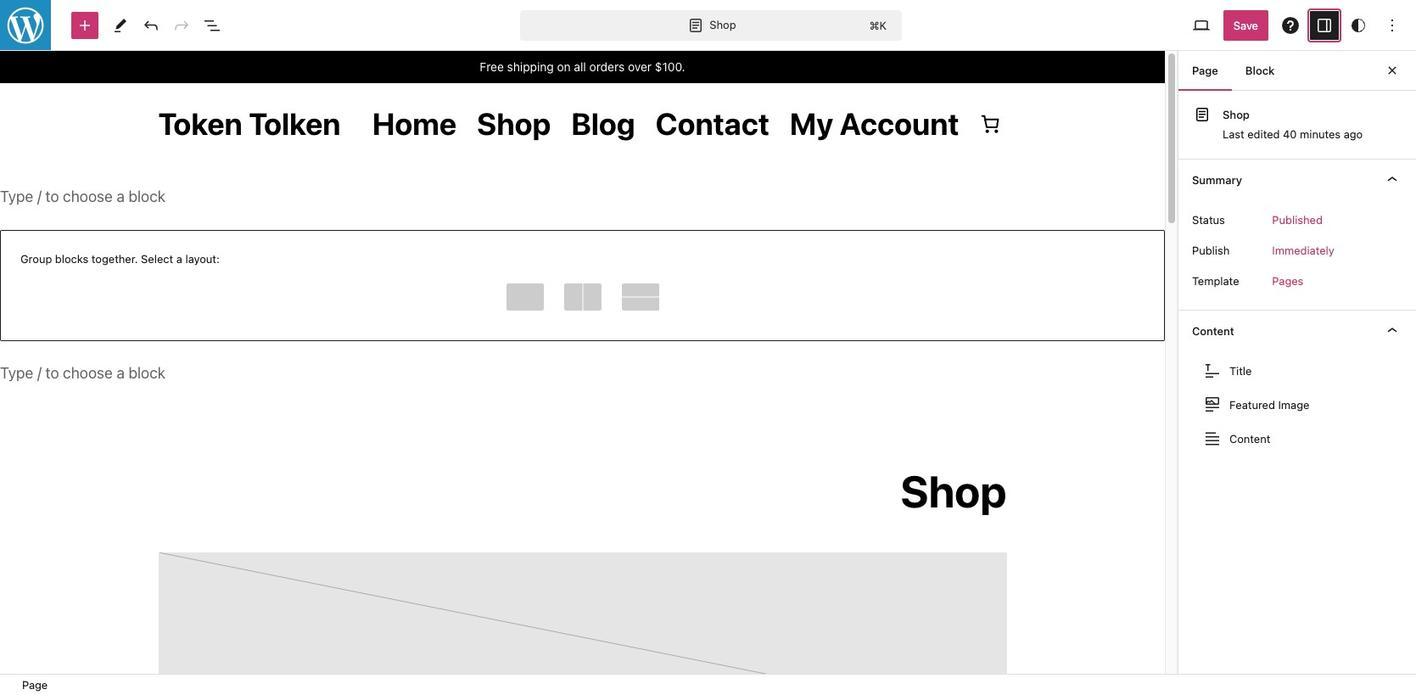 Task type: describe. For each thing, give the bounding box(es) containing it.
immediately button
[[1262, 235, 1345, 265]]

pages
[[1273, 274, 1304, 287]]

minutes
[[1300, 127, 1341, 141]]

site icon image
[[0, 0, 53, 52]]

0 horizontal spatial page
[[22, 678, 48, 692]]

ago
[[1344, 127, 1363, 141]]

help image
[[1281, 15, 1301, 35]]

content inside content dropdown button
[[1193, 324, 1235, 337]]

list view image
[[202, 15, 222, 35]]

save button
[[1224, 10, 1269, 40]]

last
[[1223, 127, 1245, 141]]

settings image
[[1315, 15, 1335, 35]]

shop last edited 40 minutes ago
[[1223, 108, 1363, 141]]

block
[[1246, 64, 1275, 77]]

published button
[[1262, 204, 1333, 235]]

shop for shop
[[710, 18, 736, 31]]

undo image
[[141, 15, 161, 35]]

featured image
[[1230, 398, 1310, 411]]

status
[[1193, 213, 1226, 226]]

pages button
[[1262, 265, 1314, 296]]

content button
[[1193, 423, 1403, 454]]

immediately
[[1273, 243, 1335, 257]]

page inside button
[[1193, 64, 1219, 77]]

toggle block inserter image
[[75, 15, 95, 35]]

edited
[[1248, 127, 1280, 141]]

featured
[[1230, 398, 1276, 411]]

save
[[1234, 18, 1259, 32]]

summary
[[1193, 173, 1243, 186]]



Task type: locate. For each thing, give the bounding box(es) containing it.
⌘k
[[870, 18, 887, 32]]

tools image
[[110, 15, 131, 35]]

title button
[[1193, 355, 1403, 386]]

0 vertical spatial shop
[[710, 18, 736, 31]]

1 horizontal spatial shop
[[1223, 108, 1250, 121]]

title
[[1230, 364, 1252, 377]]

block button
[[1232, 50, 1289, 91]]

close settings image
[[1383, 60, 1403, 81]]

content inside content button
[[1230, 432, 1271, 445]]

0 horizontal spatial shop
[[710, 18, 736, 31]]

content up title
[[1193, 324, 1235, 337]]

styles image
[[1349, 15, 1369, 35]]

summary button
[[1179, 159, 1417, 200]]

page
[[1193, 64, 1219, 77], [22, 678, 48, 692]]

redo image
[[171, 15, 192, 35]]

1 vertical spatial shop
[[1223, 108, 1250, 121]]

content button
[[1179, 310, 1417, 351]]

40
[[1283, 127, 1297, 141]]

featured image button
[[1193, 389, 1403, 420]]

1 vertical spatial content
[[1230, 432, 1271, 445]]

published
[[1273, 213, 1323, 226]]

1 horizontal spatial page
[[1193, 64, 1219, 77]]

template
[[1193, 274, 1240, 287]]

0 vertical spatial page
[[1193, 64, 1219, 77]]

1 vertical spatial page
[[22, 678, 48, 692]]

view image
[[1192, 15, 1212, 35]]

content
[[1193, 324, 1235, 337], [1230, 432, 1271, 445]]

page button
[[1179, 50, 1232, 91]]

image
[[1279, 398, 1310, 411]]

options image
[[1383, 15, 1403, 35]]

shop inside editor top bar region
[[710, 18, 736, 31]]

shop inside the shop last edited 40 minutes ago
[[1223, 108, 1250, 121]]

shop for shop last edited 40 minutes ago
[[1223, 108, 1250, 121]]

content down the featured
[[1230, 432, 1271, 445]]

publish
[[1193, 243, 1230, 257]]

editor top bar region
[[0, 0, 1417, 51]]

0 vertical spatial content
[[1193, 324, 1235, 337]]

shop
[[710, 18, 736, 31], [1223, 108, 1250, 121]]



Task type: vqa. For each thing, say whether or not it's contained in the screenshot.
Sites
no



